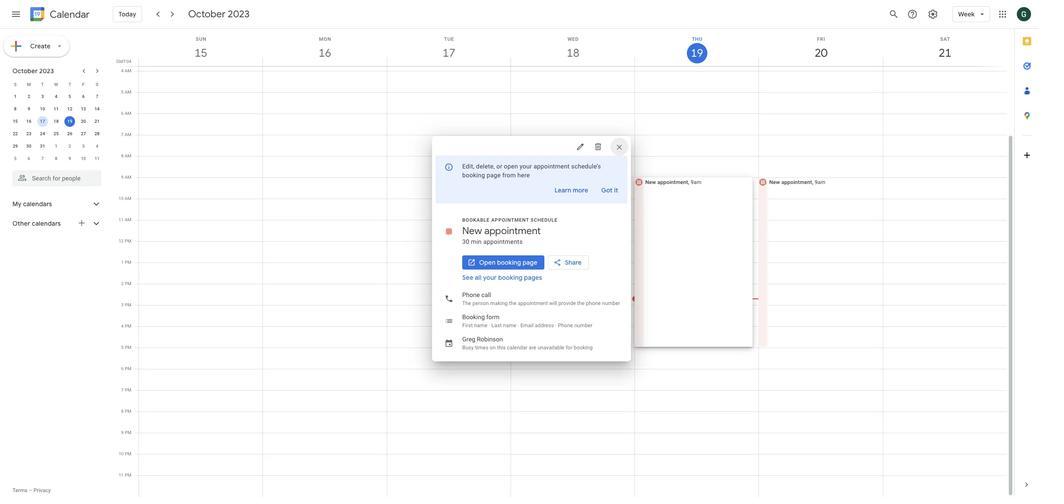 Task type: vqa. For each thing, say whether or not it's contained in the screenshot.
PM associated with 7 PM
yes



Task type: locate. For each thing, give the bounding box(es) containing it.
3
[[41, 94, 44, 99], [82, 144, 85, 149], [121, 303, 124, 308]]

pm for 1 pm
[[125, 260, 131, 265]]

row up 11 element
[[8, 78, 104, 91]]

7 up 8 am on the left of page
[[121, 132, 124, 137]]

0 vertical spatial 16
[[318, 46, 331, 60]]

november 5 element
[[10, 154, 21, 164]]

greg robinson busy times on this calendar are unavailable for booking
[[462, 336, 593, 351]]

0 horizontal spatial 2
[[28, 94, 30, 99]]

1 horizontal spatial phone
[[558, 323, 573, 329]]

7 down 6 pm
[[121, 388, 124, 393]]

4 pm
[[121, 324, 131, 329]]

am for 6 am
[[125, 111, 131, 116]]

8 down the 7 pm
[[121, 410, 124, 414]]

november 7 element
[[37, 154, 48, 164]]

1 vertical spatial october 2023
[[12, 67, 54, 75]]

16 link
[[315, 43, 335, 64]]

thu 19
[[691, 36, 703, 60]]

0 horizontal spatial number
[[574, 323, 593, 329]]

1 vertical spatial 12
[[119, 239, 124, 244]]

name right last
[[503, 323, 517, 329]]

t left "f"
[[68, 82, 71, 87]]

12
[[67, 107, 72, 111], [119, 239, 124, 244]]

0 horizontal spatial new appointment , 9am
[[645, 179, 702, 186]]

1 horizontal spatial t
[[68, 82, 71, 87]]

5 down '4 am'
[[121, 90, 124, 95]]

learn
[[555, 186, 572, 194]]

2 am from the top
[[125, 90, 131, 95]]

20
[[814, 46, 827, 60], [81, 119, 86, 124]]

unavailable
[[538, 345, 564, 351]]

am up 8 am on the left of page
[[125, 132, 131, 137]]

17 element
[[37, 116, 48, 127]]

–
[[29, 488, 32, 494]]

it
[[614, 186, 618, 194]]

1 up 15 element
[[14, 94, 17, 99]]

4 pm from the top
[[125, 303, 131, 308]]

calendar
[[507, 345, 528, 351]]

1 vertical spatial your
[[483, 274, 497, 282]]

my
[[12, 200, 21, 208]]

1 vertical spatial october
[[12, 67, 38, 75]]

1 9am from the left
[[691, 179, 702, 186]]

4 row from the top
[[8, 115, 104, 128]]

row up 18 element
[[8, 103, 104, 115]]

19 cell
[[63, 115, 77, 128]]

0 vertical spatial 30
[[26, 144, 31, 149]]

0 horizontal spatial name
[[474, 323, 488, 329]]

0 horizontal spatial 18
[[54, 119, 59, 124]]

1 vertical spatial 20
[[81, 119, 86, 124]]

10 inside 'element'
[[40, 107, 45, 111]]

1 am from the top
[[125, 68, 131, 73]]

1 horizontal spatial ·
[[518, 323, 519, 329]]

·
[[489, 323, 490, 329], [518, 323, 519, 329], [555, 323, 557, 329]]

2 new appointment , 9am from the left
[[769, 179, 826, 186]]

1 horizontal spatial s
[[96, 82, 98, 87]]

5 am from the top
[[125, 154, 131, 159]]

am up 9 am
[[125, 154, 131, 159]]

1 for november 1 element
[[55, 144, 57, 149]]

row containing 29
[[8, 140, 104, 153]]

10 up 11 pm
[[119, 452, 124, 457]]

november 6 element
[[24, 154, 34, 164]]

4 up the 5 pm at the bottom left of page
[[121, 324, 124, 329]]

21 down 14 element on the top left of page
[[95, 119, 100, 124]]

pm down 10 pm at the left bottom of the page
[[125, 473, 131, 478]]

6 down 30 element
[[28, 156, 30, 161]]

1 down 12 pm
[[121, 260, 124, 265]]

1 new appointment , 9am from the left
[[645, 179, 702, 186]]

booking up see all your booking pages link
[[497, 259, 521, 267]]

30 down the 23 element
[[26, 144, 31, 149]]

None search field
[[0, 167, 110, 187]]

october 2023
[[188, 8, 250, 20], [12, 67, 54, 75]]

pm down 8 pm
[[125, 431, 131, 436]]

0 vertical spatial 18
[[566, 46, 579, 60]]

3 pm from the top
[[125, 282, 131, 286]]

20 inside column header
[[814, 46, 827, 60]]

8 am from the top
[[125, 218, 131, 223]]

number down phone
[[574, 323, 593, 329]]

am down '4 am'
[[125, 90, 131, 95]]

12 up 19, today element
[[67, 107, 72, 111]]

21 down the sat
[[938, 46, 951, 60]]

1 horizontal spatial ,
[[812, 179, 814, 186]]

calendars up other calendars
[[23, 200, 52, 208]]

row
[[8, 78, 104, 91], [8, 91, 104, 103], [8, 103, 104, 115], [8, 115, 104, 128], [8, 128, 104, 140], [8, 140, 104, 153], [8, 153, 104, 165]]

8 pm from the top
[[125, 388, 131, 393]]

1 horizontal spatial 19
[[691, 46, 703, 60]]

0 horizontal spatial your
[[483, 274, 497, 282]]

0 horizontal spatial ,
[[688, 179, 689, 186]]

booking inside edit, delete, or open your appointment schedule's booking page from here
[[462, 172, 485, 179]]

0 vertical spatial 2023
[[228, 8, 250, 20]]

19 inside 'column header'
[[691, 46, 703, 60]]

appointment
[[534, 163, 570, 170], [658, 179, 688, 186], [782, 179, 812, 186], [491, 217, 529, 223], [484, 225, 541, 237], [518, 300, 548, 307]]

pm down 2 pm at bottom left
[[125, 303, 131, 308]]

20 column header
[[759, 29, 883, 66]]

row up november 8 element
[[8, 140, 104, 153]]

22 element
[[10, 129, 21, 139]]

1 vertical spatial number
[[574, 323, 593, 329]]

1 vertical spatial 3
[[82, 144, 85, 149]]

7 inside november 7 'element'
[[41, 156, 44, 161]]

1 horizontal spatial 3
[[82, 144, 85, 149]]

appointment inside edit, delete, or open your appointment schedule's booking page from here
[[534, 163, 570, 170]]

1 vertical spatial calendars
[[32, 220, 61, 228]]

my calendars
[[12, 200, 52, 208]]

1 vertical spatial 19
[[67, 119, 72, 124]]

27 element
[[78, 129, 89, 139]]

Search for people text field
[[18, 171, 96, 187]]

10 for november 10 element
[[81, 156, 86, 161]]

0 vertical spatial 21
[[938, 46, 951, 60]]

10 for 10 'element'
[[40, 107, 45, 111]]

0 vertical spatial october 2023
[[188, 8, 250, 20]]

sun
[[196, 36, 207, 42]]

0 horizontal spatial t
[[41, 82, 44, 87]]

0 horizontal spatial 1
[[14, 94, 17, 99]]

2 vertical spatial 2
[[121, 282, 124, 286]]

9 pm from the top
[[125, 410, 131, 414]]

1 , from the left
[[688, 179, 689, 186]]

2 row from the top
[[8, 91, 104, 103]]

booking down the edit,
[[462, 172, 485, 179]]

6
[[82, 94, 85, 99], [121, 111, 124, 116], [28, 156, 30, 161], [121, 367, 124, 372]]

pm for 8 pm
[[125, 410, 131, 414]]

1 horizontal spatial your
[[520, 163, 532, 170]]

grid
[[114, 29, 1014, 498]]

phone call the person making the appointment will provide the phone number
[[462, 292, 620, 307]]

7 pm from the top
[[125, 367, 131, 372]]

17 cell
[[36, 115, 49, 128]]

5 down 4 pm
[[121, 346, 124, 350]]

calendar
[[50, 8, 90, 21]]

sat 21
[[938, 36, 951, 60]]

13
[[81, 107, 86, 111]]

pages
[[524, 274, 542, 282]]

t left w
[[41, 82, 44, 87]]

3 down 2 pm at bottom left
[[121, 303, 124, 308]]

privacy link
[[34, 488, 51, 494]]

7 pm
[[121, 388, 131, 393]]

10 element
[[37, 104, 48, 115]]

0 vertical spatial phone
[[462, 292, 480, 299]]

10 up 17 element
[[40, 107, 45, 111]]

pm down 9 pm
[[125, 452, 131, 457]]

20 down fri
[[814, 46, 827, 60]]

am for 9 am
[[125, 175, 131, 180]]

0 vertical spatial 15
[[194, 46, 207, 60]]

2 pm from the top
[[125, 260, 131, 265]]

9am
[[691, 179, 702, 186], [815, 179, 826, 186]]

am down 8 am on the left of page
[[125, 175, 131, 180]]

17 inside cell
[[40, 119, 45, 124]]

20 link
[[811, 43, 831, 64]]

6 for 6 pm
[[121, 367, 124, 372]]

row up 25
[[8, 115, 104, 128]]

3 down the 27 element
[[82, 144, 85, 149]]

18 link
[[563, 43, 583, 64]]

3 am from the top
[[125, 111, 131, 116]]

november 4 element
[[92, 141, 102, 152]]

the right making at the left bottom of the page
[[509, 300, 517, 307]]

18 element
[[51, 116, 61, 127]]

11
[[54, 107, 59, 111], [95, 156, 100, 161], [119, 218, 124, 223], [119, 473, 124, 478]]

9 down the november 2 element
[[69, 156, 71, 161]]

call
[[482, 292, 491, 299]]

got
[[601, 186, 613, 194]]

last
[[492, 323, 502, 329]]

4 for november 4 element
[[96, 144, 98, 149]]

0 vertical spatial 17
[[442, 46, 455, 60]]

1 vertical spatial page
[[523, 259, 538, 267]]

am down 9 am
[[125, 196, 131, 201]]

12 inside 'october 2023' grid
[[67, 107, 72, 111]]

page down or
[[487, 172, 501, 179]]

19 down thu
[[691, 46, 703, 60]]

2 inside grid
[[121, 282, 124, 286]]

10 up 11 am at the top of the page
[[119, 196, 124, 201]]

9 for 9 pm
[[121, 431, 124, 436]]

1 horizontal spatial 17
[[442, 46, 455, 60]]

1 vertical spatial 15
[[13, 119, 18, 124]]

11 down 10 am
[[119, 218, 124, 223]]

appointment inside phone call the person making the appointment will provide the phone number
[[518, 300, 548, 307]]

m
[[27, 82, 31, 87]]

4 for 4 pm
[[121, 324, 124, 329]]

0 horizontal spatial 20
[[81, 119, 86, 124]]

calendar heading
[[48, 8, 90, 21]]

5 pm from the top
[[125, 324, 131, 329]]

november 2 element
[[64, 141, 75, 152]]

6 down 5 am
[[121, 111, 124, 116]]

pm down '1 pm'
[[125, 282, 131, 286]]

pm down the 5 pm at the bottom left of page
[[125, 367, 131, 372]]

3 row from the top
[[8, 103, 104, 115]]

november 11 element
[[92, 154, 102, 164]]

1 inside november 1 element
[[55, 144, 57, 149]]

16 inside 16 element
[[26, 119, 31, 124]]

9 up 10 pm at the left bottom of the page
[[121, 431, 124, 436]]

17 down tue
[[442, 46, 455, 60]]

1 horizontal spatial october 2023
[[188, 8, 250, 20]]

s
[[14, 82, 17, 87], [96, 82, 98, 87]]

2 horizontal spatial 2
[[121, 282, 124, 286]]

9 up 10 am
[[121, 175, 124, 180]]

19 down "12" element
[[67, 119, 72, 124]]

0 horizontal spatial 21
[[95, 119, 100, 124]]

gmt-04
[[116, 59, 131, 64]]

row down w
[[8, 91, 104, 103]]

calendars down my calendars "dropdown button"
[[32, 220, 61, 228]]

1 horizontal spatial 2
[[69, 144, 71, 149]]

0 horizontal spatial 12
[[67, 107, 72, 111]]

name down booking
[[474, 323, 488, 329]]

4
[[121, 68, 124, 73], [55, 94, 57, 99], [96, 144, 98, 149], [121, 324, 124, 329]]

pm up the 5 pm at the bottom left of page
[[125, 324, 131, 329]]

2 down 26 element
[[69, 144, 71, 149]]

18 down wed
[[566, 46, 579, 60]]

row group
[[8, 91, 104, 165]]

f
[[82, 82, 85, 87]]

2 pm
[[121, 282, 131, 286]]

october 2023 up m
[[12, 67, 54, 75]]

4 down 28 element
[[96, 144, 98, 149]]

3 for 3 pm
[[121, 303, 124, 308]]

0 horizontal spatial ·
[[489, 323, 490, 329]]

am for 10 am
[[125, 196, 131, 201]]

0 vertical spatial 19
[[691, 46, 703, 60]]

2 horizontal spatial ·
[[555, 323, 557, 329]]

3 inside grid
[[121, 303, 124, 308]]

your
[[520, 163, 532, 170], [483, 274, 497, 282]]

0 horizontal spatial s
[[14, 82, 17, 87]]

pm for 11 pm
[[125, 473, 131, 478]]

row containing s
[[8, 78, 104, 91]]

row containing 5
[[8, 153, 104, 165]]

1 vertical spatial 16
[[26, 119, 31, 124]]

your up here
[[520, 163, 532, 170]]

pm up 9 pm
[[125, 410, 131, 414]]

0 vertical spatial calendars
[[23, 200, 52, 208]]

1 horizontal spatial october
[[188, 8, 226, 20]]

2 9am from the left
[[815, 179, 826, 186]]

grid containing 15
[[114, 29, 1014, 498]]

2 t from the left
[[68, 82, 71, 87]]

9 pm
[[121, 431, 131, 436]]

11 element
[[51, 104, 61, 115]]

0 horizontal spatial page
[[487, 172, 501, 179]]

2 down m
[[28, 94, 30, 99]]

page
[[487, 172, 501, 179], [523, 259, 538, 267]]

1 row from the top
[[8, 78, 104, 91]]

edit, delete, or open your appointment schedule's booking page from here
[[462, 163, 601, 179]]

pm for 10 pm
[[125, 452, 131, 457]]

12 pm from the top
[[125, 473, 131, 478]]

0 horizontal spatial 2023
[[39, 67, 54, 75]]

email
[[521, 323, 534, 329]]

1 vertical spatial 21
[[95, 119, 100, 124]]

settings menu image
[[928, 9, 939, 20]]

1 t from the left
[[41, 82, 44, 87]]

3 · from the left
[[555, 323, 557, 329]]

18 column header
[[511, 29, 635, 66]]

8 up 9 am
[[121, 154, 124, 159]]

thu
[[692, 36, 703, 42]]

1 pm
[[121, 260, 131, 265]]

0 vertical spatial 12
[[67, 107, 72, 111]]

1 horizontal spatial 9am
[[815, 179, 826, 186]]

october 2023 up sun
[[188, 8, 250, 20]]

tab list
[[1015, 29, 1039, 473]]

6 down the 5 pm at the bottom left of page
[[121, 367, 124, 372]]

0 vertical spatial 3
[[41, 94, 44, 99]]

4 am from the top
[[125, 132, 131, 137]]

14 element
[[92, 104, 102, 115]]

5 for november 5 element
[[14, 156, 17, 161]]

17 inside column header
[[442, 46, 455, 60]]

7 am
[[121, 132, 131, 137]]

0 horizontal spatial phone
[[462, 292, 480, 299]]

1 horizontal spatial name
[[503, 323, 517, 329]]

20 down 13 element
[[81, 119, 86, 124]]

19
[[691, 46, 703, 60], [67, 119, 72, 124]]

0 horizontal spatial 9am
[[691, 179, 702, 186]]

2 horizontal spatial 1
[[121, 260, 124, 265]]

13 element
[[78, 104, 89, 115]]

pm up 2 pm at bottom left
[[125, 260, 131, 265]]

6 am from the top
[[125, 175, 131, 180]]

1 horizontal spatial 12
[[119, 239, 124, 244]]

0 vertical spatial your
[[520, 163, 532, 170]]

2 the from the left
[[577, 300, 585, 307]]

am up 12 pm
[[125, 218, 131, 223]]

1 horizontal spatial number
[[602, 300, 620, 307]]

from
[[502, 172, 516, 179]]

the left phone
[[577, 300, 585, 307]]

phone
[[586, 300, 601, 307]]

phone up the
[[462, 292, 480, 299]]

30 left min
[[462, 238, 470, 245]]

0 horizontal spatial 16
[[26, 119, 31, 124]]

10 pm from the top
[[125, 431, 131, 436]]

more
[[573, 186, 589, 194]]

0 horizontal spatial the
[[509, 300, 517, 307]]

provide
[[559, 300, 576, 307]]

1 horizontal spatial 21
[[938, 46, 951, 60]]

0 horizontal spatial 17
[[40, 119, 45, 124]]

11 down november 4 element
[[95, 156, 100, 161]]

6 pm from the top
[[125, 346, 131, 350]]

20 inside grid
[[81, 119, 86, 124]]

7 am from the top
[[125, 196, 131, 201]]

busy
[[462, 345, 474, 351]]

greg
[[462, 336, 475, 343]]

1 down 25 element
[[55, 144, 57, 149]]

11 down 10 pm at the left bottom of the page
[[119, 473, 124, 478]]

5 row from the top
[[8, 128, 104, 140]]

1 horizontal spatial 15
[[194, 46, 207, 60]]

11 for 11 element
[[54, 107, 59, 111]]

6 pm
[[121, 367, 131, 372]]

16 down mon
[[318, 46, 331, 60]]

gmt-
[[116, 59, 126, 64]]

s right "f"
[[96, 82, 98, 87]]

29 element
[[10, 141, 21, 152]]

· left last
[[489, 323, 490, 329]]

9 for november 9 element
[[69, 156, 71, 161]]

october up sun
[[188, 8, 226, 20]]

s left m
[[14, 82, 17, 87]]

am down 04
[[125, 68, 131, 73]]

16 up 23
[[26, 119, 31, 124]]

october up m
[[12, 67, 38, 75]]

18 down 11 element
[[54, 119, 59, 124]]

my calendars button
[[2, 197, 110, 211]]

30 inside 'october 2023' grid
[[26, 144, 31, 149]]

1 horizontal spatial 30
[[462, 238, 470, 245]]

0 horizontal spatial october 2023
[[12, 67, 54, 75]]

7 down 31 element
[[41, 156, 44, 161]]

16 element
[[24, 116, 34, 127]]

11 pm from the top
[[125, 452, 131, 457]]

1 vertical spatial 18
[[54, 119, 59, 124]]

1 the from the left
[[509, 300, 517, 307]]

17
[[442, 46, 455, 60], [40, 119, 45, 124]]

pm down 4 pm
[[125, 346, 131, 350]]

17 down 10 'element'
[[40, 119, 45, 124]]

the
[[509, 300, 517, 307], [577, 300, 585, 307]]

0 vertical spatial 2
[[28, 94, 30, 99]]

28
[[95, 131, 100, 136]]

15 up 22
[[13, 119, 18, 124]]

1 horizontal spatial the
[[577, 300, 585, 307]]

november 3 element
[[78, 141, 89, 152]]

calendars inside other calendars dropdown button
[[32, 220, 61, 228]]

1 vertical spatial 17
[[40, 119, 45, 124]]

1 vertical spatial 30
[[462, 238, 470, 245]]

8 down november 1 element
[[55, 156, 57, 161]]

1 vertical spatial 2
[[69, 144, 71, 149]]

person
[[473, 300, 489, 307]]

18
[[566, 46, 579, 60], [54, 119, 59, 124]]

name
[[474, 323, 488, 329], [503, 323, 517, 329]]

5 for 5 am
[[121, 90, 124, 95]]

calendars inside my calendars "dropdown button"
[[23, 200, 52, 208]]

0 vertical spatial page
[[487, 172, 501, 179]]

1 horizontal spatial 18
[[566, 46, 579, 60]]

2 horizontal spatial 3
[[121, 303, 124, 308]]

add other calendars image
[[77, 219, 86, 228]]

12 down 11 am at the top of the page
[[119, 239, 124, 244]]

0 horizontal spatial 19
[[67, 119, 72, 124]]

open
[[504, 163, 518, 170]]

7 row from the top
[[8, 153, 104, 165]]

16 column header
[[263, 29, 387, 66]]

1 vertical spatial phone
[[558, 323, 573, 329]]

21
[[938, 46, 951, 60], [95, 119, 100, 124]]

2 for the november 2 element
[[69, 144, 71, 149]]

1 horizontal spatial 20
[[814, 46, 827, 60]]

5
[[121, 90, 124, 95], [69, 94, 71, 99], [14, 156, 17, 161], [121, 346, 124, 350]]

1 horizontal spatial 1
[[55, 144, 57, 149]]

3 for november 3 element
[[82, 144, 85, 149]]

1 pm from the top
[[125, 239, 131, 244]]

15 element
[[10, 116, 21, 127]]

5 down 29 element
[[14, 156, 17, 161]]

15 down sun
[[194, 46, 207, 60]]

0 vertical spatial 1
[[14, 94, 17, 99]]

10 pm
[[119, 452, 131, 457]]

sat
[[941, 36, 950, 42]]

8 up 15 element
[[14, 107, 17, 111]]

· right the address
[[555, 323, 557, 329]]

october 2023 grid
[[8, 78, 104, 165]]

2 vertical spatial 3
[[121, 303, 124, 308]]

0 vertical spatial number
[[602, 300, 620, 307]]

booking down open booking page at bottom
[[498, 274, 523, 282]]

1 horizontal spatial new appointment , 9am
[[769, 179, 826, 186]]

0 horizontal spatial 15
[[13, 119, 18, 124]]

1 horizontal spatial 16
[[318, 46, 331, 60]]

6 row from the top
[[8, 140, 104, 153]]

page up the pages at the right bottom of the page
[[523, 259, 538, 267]]

tue 17
[[442, 36, 455, 60]]

phone inside "booking form first name · last name · email address · phone number"
[[558, 323, 573, 329]]



Task type: describe. For each thing, give the bounding box(es) containing it.
8 for november 8 element
[[55, 156, 57, 161]]

main drawer image
[[11, 9, 21, 20]]

other
[[12, 220, 30, 228]]

6 down "f"
[[82, 94, 85, 99]]

30 element
[[24, 141, 34, 152]]

first
[[462, 323, 473, 329]]

mon 16
[[318, 36, 331, 60]]

appointments
[[483, 238, 523, 245]]

4 down w
[[55, 94, 57, 99]]

this
[[497, 345, 506, 351]]

today
[[119, 10, 136, 18]]

page inside edit, delete, or open your appointment schedule's booking page from here
[[487, 172, 501, 179]]

mon
[[319, 36, 331, 42]]

7 for 7 pm
[[121, 388, 124, 393]]

pm for 4 pm
[[125, 324, 131, 329]]

november 1 element
[[51, 141, 61, 152]]

26
[[67, 131, 72, 136]]

30 for 30
[[26, 144, 31, 149]]

w
[[54, 82, 58, 87]]

21 inside row
[[95, 119, 100, 124]]

1 vertical spatial 2023
[[39, 67, 54, 75]]

all
[[475, 274, 482, 282]]

17 link
[[439, 43, 459, 64]]

0 horizontal spatial 3
[[41, 94, 44, 99]]

12 for 12 pm
[[119, 239, 124, 244]]

am for 7 am
[[125, 132, 131, 137]]

26 element
[[64, 129, 75, 139]]

9 am
[[121, 175, 131, 180]]

november 9 element
[[64, 154, 75, 164]]

form
[[486, 314, 500, 321]]

15 inside column header
[[194, 46, 207, 60]]

25
[[54, 131, 59, 136]]

2 , from the left
[[812, 179, 814, 186]]

22
[[13, 131, 18, 136]]

new appointment heading
[[462, 225, 541, 237]]

robinson
[[477, 336, 503, 343]]

8 am
[[121, 154, 131, 159]]

other calendars button
[[2, 217, 110, 231]]

25 element
[[51, 129, 61, 139]]

terms link
[[12, 488, 27, 494]]

23 element
[[24, 129, 34, 139]]

november 8 element
[[51, 154, 61, 164]]

4 am
[[121, 68, 131, 73]]

15 inside 'october 2023' grid
[[13, 119, 18, 124]]

privacy
[[34, 488, 51, 494]]

2 · from the left
[[518, 323, 519, 329]]

week button
[[953, 4, 990, 25]]

the
[[462, 300, 471, 307]]

other calendars
[[12, 220, 61, 228]]

am for 4 am
[[125, 68, 131, 73]]

30 for 30 min appointments
[[462, 238, 470, 245]]

pm for 5 pm
[[125, 346, 131, 350]]

row group containing 1
[[8, 91, 104, 165]]

terms
[[12, 488, 27, 494]]

21 inside column header
[[938, 46, 951, 60]]

delete appointment schedule image
[[594, 142, 603, 151]]

delete,
[[476, 163, 495, 170]]

21 link
[[935, 43, 956, 64]]

2 for 2 pm
[[121, 282, 124, 286]]

19, today element
[[64, 116, 75, 127]]

4 for 4 am
[[121, 68, 124, 73]]

making
[[490, 300, 508, 307]]

2 name from the left
[[503, 323, 517, 329]]

9 for 9 am
[[121, 175, 124, 180]]

pm for 6 pm
[[125, 367, 131, 372]]

8 pm
[[121, 410, 131, 414]]

phone inside phone call the person making the appointment will provide the phone number
[[462, 292, 480, 299]]

see all your booking pages
[[462, 274, 542, 282]]

edit,
[[462, 163, 475, 170]]

fri
[[817, 36, 826, 42]]

schedule
[[531, 217, 558, 223]]

learn more
[[555, 186, 589, 194]]

pm for 2 pm
[[125, 282, 131, 286]]

open booking page
[[479, 259, 538, 267]]

11 for november 11 element
[[95, 156, 100, 161]]

see all your booking pages link
[[462, 274, 542, 282]]

28 element
[[92, 129, 102, 139]]

2 s from the left
[[96, 82, 98, 87]]

24
[[40, 131, 45, 136]]

today button
[[113, 4, 142, 25]]

04
[[126, 59, 131, 64]]

tue
[[444, 36, 454, 42]]

7 for 7 am
[[121, 132, 124, 137]]

your inside edit, delete, or open your appointment schedule's booking page from here
[[520, 163, 532, 170]]

booking
[[462, 314, 485, 321]]

0 horizontal spatial new
[[462, 225, 482, 237]]

27
[[81, 131, 86, 136]]

11 am
[[119, 218, 131, 223]]

1 horizontal spatial 2023
[[228, 8, 250, 20]]

1 horizontal spatial new
[[645, 179, 656, 186]]

21 column header
[[883, 29, 1007, 66]]

12 element
[[64, 104, 75, 115]]

number inside phone call the person making the appointment will provide the phone number
[[602, 300, 620, 307]]

booking inside "greg robinson busy times on this calendar are unavailable for booking"
[[574, 345, 593, 351]]

calendar element
[[28, 5, 90, 25]]

19 inside cell
[[67, 119, 72, 124]]

number inside "booking form first name · last name · email address · phone number"
[[574, 323, 593, 329]]

schedule's
[[571, 163, 601, 170]]

19 link
[[687, 43, 707, 64]]

row containing 15
[[8, 115, 104, 128]]

got it button
[[596, 180, 624, 201]]

18 inside wed 18
[[566, 46, 579, 60]]

18 inside 18 element
[[54, 119, 59, 124]]

min
[[471, 238, 482, 245]]

booking form first name · last name · email address · phone number
[[462, 314, 593, 329]]

here
[[518, 172, 530, 179]]

31
[[40, 144, 45, 149]]

10 am
[[119, 196, 131, 201]]

20 element
[[78, 116, 89, 127]]

3 pm
[[121, 303, 131, 308]]

11 pm
[[119, 473, 131, 478]]

row containing 8
[[8, 103, 104, 115]]

7 for november 7 'element'
[[41, 156, 44, 161]]

1 · from the left
[[489, 323, 490, 329]]

row containing 1
[[8, 91, 104, 103]]

terms – privacy
[[12, 488, 51, 494]]

6 for 6 am
[[121, 111, 124, 116]]

bookable appointment schedule
[[462, 217, 558, 223]]

23
[[26, 131, 31, 136]]

november 10 element
[[78, 154, 89, 164]]

6 for november 6 element at the left of page
[[28, 156, 30, 161]]

12 for 12
[[67, 107, 72, 111]]

new appointment
[[462, 225, 541, 237]]

7 up 14
[[96, 94, 98, 99]]

31 element
[[37, 141, 48, 152]]

pm for 7 pm
[[125, 388, 131, 393]]

see
[[462, 274, 473, 282]]

share button
[[548, 256, 589, 270]]

will
[[549, 300, 557, 307]]

calendars for other calendars
[[32, 220, 61, 228]]

0 vertical spatial october
[[188, 8, 226, 20]]

5 for 5 pm
[[121, 346, 124, 350]]

1 for 1 pm
[[121, 260, 124, 265]]

am for 8 am
[[125, 154, 131, 159]]

15 link
[[191, 43, 211, 64]]

24 element
[[37, 129, 48, 139]]

pm for 3 pm
[[125, 303, 131, 308]]

2 horizontal spatial new
[[769, 179, 780, 186]]

21 element
[[92, 116, 102, 127]]

pm for 9 pm
[[125, 431, 131, 436]]

create
[[30, 42, 51, 50]]

15 column header
[[139, 29, 263, 66]]

1 horizontal spatial page
[[523, 259, 538, 267]]

0 horizontal spatial october
[[12, 67, 38, 75]]

8 for 8 pm
[[121, 410, 124, 414]]

5 pm
[[121, 346, 131, 350]]

16 inside mon 16
[[318, 46, 331, 60]]

9 up 16 element
[[28, 107, 30, 111]]

6 am
[[121, 111, 131, 116]]

11 for 11 pm
[[119, 473, 124, 478]]

10 for 10 am
[[119, 196, 124, 201]]

19 column header
[[635, 29, 759, 66]]

for
[[566, 345, 573, 351]]

1 s from the left
[[14, 82, 17, 87]]

8 for 8 am
[[121, 154, 124, 159]]

1 name from the left
[[474, 323, 488, 329]]

pm for 12 pm
[[125, 239, 131, 244]]

29
[[13, 144, 18, 149]]

row containing 22
[[8, 128, 104, 140]]

17 column header
[[387, 29, 511, 66]]

11 for 11 am
[[119, 218, 124, 223]]

am for 5 am
[[125, 90, 131, 95]]

create button
[[4, 36, 69, 57]]

am for 11 am
[[125, 218, 131, 223]]

got it
[[601, 186, 618, 194]]

calendars for my calendars
[[23, 200, 52, 208]]

12 pm
[[119, 239, 131, 244]]

or
[[497, 163, 502, 170]]

10 for 10 pm
[[119, 452, 124, 457]]

5 up "12" element
[[69, 94, 71, 99]]

bookable
[[462, 217, 490, 223]]

address
[[535, 323, 554, 329]]



